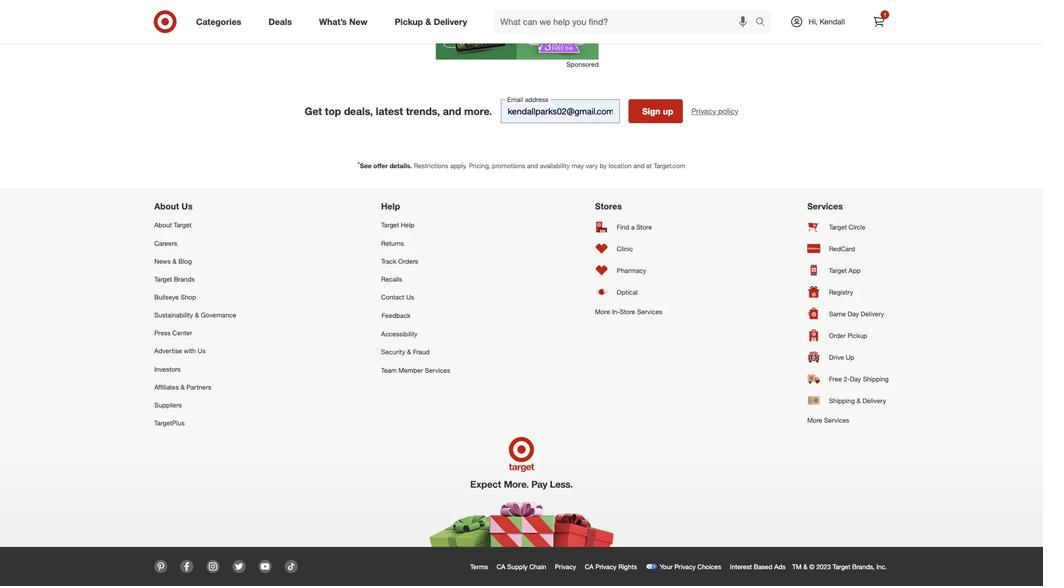 Task type: vqa. For each thing, say whether or not it's contained in the screenshot.
19 on the left of page
no



Task type: describe. For each thing, give the bounding box(es) containing it.
services up target circle
[[807, 201, 843, 212]]

& for shipping
[[857, 397, 861, 405]]

search button
[[751, 10, 777, 36]]

& for tm
[[803, 563, 807, 571]]

terms
[[470, 563, 488, 571]]

interest based ads link
[[728, 561, 792, 574]]

& for pickup
[[425, 16, 431, 27]]

what's new
[[319, 16, 368, 27]]

press
[[154, 329, 171, 337]]

track orders
[[381, 257, 418, 265]]

store for a
[[636, 223, 652, 231]]

pharmacy link
[[595, 260, 662, 282]]

advertise with us
[[154, 347, 206, 355]]

target help link
[[381, 216, 450, 234]]

brands,
[[852, 563, 875, 571]]

rights
[[618, 563, 637, 571]]

order pickup link
[[807, 325, 889, 347]]

What can we help you find? suggestions appear below search field
[[494, 10, 758, 34]]

1 vertical spatial help
[[401, 221, 414, 229]]

same day delivery link
[[807, 303, 889, 325]]

target down the about us
[[174, 221, 192, 229]]

target app link
[[807, 260, 889, 282]]

trends,
[[406, 105, 440, 117]]

press center link
[[154, 324, 236, 342]]

sponsored
[[567, 60, 599, 68]]

based
[[754, 563, 773, 571]]

0 vertical spatial day
[[848, 310, 859, 318]]

location
[[609, 162, 632, 170]]

clinic link
[[595, 238, 662, 260]]

drive up link
[[807, 347, 889, 368]]

*
[[358, 161, 360, 167]]

news & blog
[[154, 257, 192, 265]]

categories
[[196, 16, 241, 27]]

apply.
[[450, 162, 467, 170]]

contact us link
[[381, 288, 450, 306]]

delivery for shipping & delivery
[[863, 397, 886, 405]]

sustainability & governance
[[154, 311, 236, 319]]

suppliers
[[154, 401, 182, 409]]

more in-store services link
[[595, 303, 662, 321]]

redcard link
[[807, 238, 889, 260]]

privacy inside the your privacy choices link
[[674, 563, 696, 571]]

accessibility link
[[381, 325, 450, 343]]

same
[[829, 310, 846, 318]]

pickup & delivery link
[[386, 10, 481, 34]]

0 vertical spatial help
[[381, 201, 400, 212]]

more in-store services
[[595, 308, 662, 316]]

contact us
[[381, 293, 414, 301]]

returns
[[381, 239, 404, 247]]

target.com
[[654, 162, 685, 170]]

choices
[[697, 563, 721, 571]]

restrictions
[[414, 162, 448, 170]]

0 horizontal spatial shipping
[[829, 397, 855, 405]]

target for target app
[[829, 267, 847, 275]]

affiliates & partners
[[154, 383, 211, 391]]

targetplus link
[[154, 414, 236, 432]]

press center
[[154, 329, 192, 337]]

team
[[381, 366, 397, 374]]

privacy inside ca privacy rights link
[[595, 563, 617, 571]]

more services
[[807, 417, 849, 425]]

1 vertical spatial day
[[850, 375, 861, 383]]

about for about target
[[154, 221, 172, 229]]

contact
[[381, 293, 404, 301]]

track orders link
[[381, 252, 450, 270]]

us for about us
[[181, 201, 193, 212]]

with
[[184, 347, 196, 355]]

0 horizontal spatial and
[[443, 105, 461, 117]]

free
[[829, 375, 842, 383]]

about target
[[154, 221, 192, 229]]

sign up button
[[628, 99, 683, 123]]

0 vertical spatial shipping
[[863, 375, 889, 383]]

& for affiliates
[[181, 383, 185, 391]]

governance
[[201, 311, 236, 319]]

& for security
[[407, 348, 411, 356]]

chain
[[529, 563, 546, 571]]

supply
[[507, 563, 528, 571]]

policy
[[718, 106, 738, 116]]

us for contact us
[[406, 293, 414, 301]]

advertisement region
[[436, 0, 599, 60]]

center
[[172, 329, 192, 337]]

offer
[[373, 162, 388, 170]]

1 link
[[867, 10, 891, 34]]

recalls link
[[381, 270, 450, 288]]

what's
[[319, 16, 347, 27]]

search
[[751, 17, 777, 28]]

about target link
[[154, 216, 236, 234]]

advertise
[[154, 347, 182, 355]]

1 horizontal spatial and
[[527, 162, 538, 170]]

vary
[[586, 162, 598, 170]]

target for target circle
[[829, 223, 847, 231]]

& for news
[[172, 257, 177, 265]]

promotions
[[492, 162, 525, 170]]

recalls
[[381, 275, 402, 283]]

orders
[[398, 257, 418, 265]]

1
[[883, 11, 886, 18]]

your
[[660, 563, 673, 571]]

0 horizontal spatial pickup
[[395, 16, 423, 27]]

order pickup
[[829, 332, 867, 340]]

team member services link
[[381, 361, 450, 379]]

news & blog link
[[154, 252, 236, 270]]

feedback button
[[381, 306, 450, 325]]

sustainability
[[154, 311, 193, 319]]

delivery for pickup & delivery
[[434, 16, 467, 27]]

privacy link
[[553, 561, 583, 574]]

app
[[849, 267, 861, 275]]

free 2-day shipping link
[[807, 368, 889, 390]]



Task type: locate. For each thing, give the bounding box(es) containing it.
2-
[[844, 375, 850, 383]]

2 horizontal spatial us
[[406, 293, 414, 301]]

1 horizontal spatial us
[[198, 347, 206, 355]]

services down optical link
[[637, 308, 662, 316]]

details.
[[390, 162, 412, 170]]

privacy left policy
[[691, 106, 716, 116]]

0 vertical spatial more
[[595, 308, 610, 316]]

1 vertical spatial about
[[154, 221, 172, 229]]

ads
[[774, 563, 786, 571]]

ca inside ca supply chain link
[[497, 563, 505, 571]]

target left circle
[[829, 223, 847, 231]]

0 horizontal spatial help
[[381, 201, 400, 212]]

and left at
[[633, 162, 644, 170]]

1 horizontal spatial pickup
[[848, 332, 867, 340]]

1 vertical spatial more
[[807, 417, 822, 425]]

0 vertical spatial us
[[181, 201, 193, 212]]

new
[[349, 16, 368, 27]]

more for more services
[[807, 417, 822, 425]]

more left in-
[[595, 308, 610, 316]]

pickup right new
[[395, 16, 423, 27]]

0 vertical spatial pickup
[[395, 16, 423, 27]]

us right with
[[198, 347, 206, 355]]

sign up
[[642, 106, 673, 117]]

up
[[846, 353, 854, 362]]

accessibility
[[381, 330, 418, 338]]

latest
[[376, 105, 403, 117]]

target: expect more. pay less. image
[[369, 432, 674, 548]]

privacy inside privacy link
[[555, 563, 576, 571]]

0 horizontal spatial ca
[[497, 563, 505, 571]]

security & fraud
[[381, 348, 430, 356]]

about us
[[154, 201, 193, 212]]

privacy
[[691, 106, 716, 116], [555, 563, 576, 571], [595, 563, 617, 571], [674, 563, 696, 571]]

0 vertical spatial delivery
[[434, 16, 467, 27]]

2 vertical spatial delivery
[[863, 397, 886, 405]]

ca privacy rights
[[585, 563, 637, 571]]

may
[[572, 162, 584, 170]]

1 vertical spatial store
[[620, 308, 635, 316]]

2 horizontal spatial and
[[633, 162, 644, 170]]

target right 2023
[[833, 563, 850, 571]]

1 horizontal spatial ca
[[585, 563, 594, 571]]

pickup right order
[[848, 332, 867, 340]]

1 horizontal spatial help
[[401, 221, 414, 229]]

ca supply chain link
[[494, 561, 553, 574]]

find a store
[[617, 223, 652, 231]]

services inside more in-store services link
[[637, 308, 662, 316]]

about up careers
[[154, 221, 172, 229]]

privacy left rights
[[595, 563, 617, 571]]

1 horizontal spatial more
[[807, 417, 822, 425]]

1 vertical spatial delivery
[[861, 310, 884, 318]]

2 about from the top
[[154, 221, 172, 229]]

more down shipping & delivery link
[[807, 417, 822, 425]]

bullseye shop
[[154, 293, 196, 301]]

target for target help
[[381, 221, 399, 229]]

more for more in-store services
[[595, 308, 610, 316]]

1 vertical spatial pickup
[[848, 332, 867, 340]]

member
[[399, 366, 423, 374]]

pharmacy
[[617, 267, 646, 275]]

0 horizontal spatial us
[[181, 201, 193, 212]]

about for about us
[[154, 201, 179, 212]]

ca supply chain
[[497, 563, 546, 571]]

same day delivery
[[829, 310, 884, 318]]

tm & © 2023 target brands, inc.
[[792, 563, 887, 571]]

more
[[595, 308, 610, 316], [807, 417, 822, 425]]

2 ca from the left
[[585, 563, 594, 571]]

target left app
[[829, 267, 847, 275]]

day right free
[[850, 375, 861, 383]]

None text field
[[501, 99, 620, 123]]

find
[[617, 223, 629, 231]]

pricing,
[[469, 162, 490, 170]]

interest based ads
[[730, 563, 786, 571]]

inc.
[[876, 563, 887, 571]]

1 ca from the left
[[497, 563, 505, 571]]

services inside the more services link
[[824, 417, 849, 425]]

stores
[[595, 201, 622, 212]]

up
[[663, 106, 673, 117]]

delivery for same day delivery
[[861, 310, 884, 318]]

store for in-
[[620, 308, 635, 316]]

us right the contact
[[406, 293, 414, 301]]

1 horizontal spatial store
[[636, 223, 652, 231]]

store down optical link
[[620, 308, 635, 316]]

target app
[[829, 267, 861, 275]]

registry
[[829, 288, 853, 296]]

* see offer details. restrictions apply. pricing, promotions and availability may vary by location and at target.com
[[358, 161, 685, 170]]

targetplus
[[154, 419, 185, 427]]

order
[[829, 332, 846, 340]]

categories link
[[187, 10, 255, 34]]

ca left supply
[[497, 563, 505, 571]]

shipping up the more services link
[[829, 397, 855, 405]]

circle
[[849, 223, 865, 231]]

target up returns at top left
[[381, 221, 399, 229]]

help up target help
[[381, 201, 400, 212]]

0 vertical spatial about
[[154, 201, 179, 212]]

about up about target
[[154, 201, 179, 212]]

get
[[305, 105, 322, 117]]

1 vertical spatial shipping
[[829, 397, 855, 405]]

optical
[[617, 288, 638, 296]]

ca privacy rights link
[[583, 561, 643, 574]]

target down news
[[154, 275, 172, 283]]

more.
[[464, 105, 492, 117]]

us up about target link
[[181, 201, 193, 212]]

target help
[[381, 221, 414, 229]]

affiliates & partners link
[[154, 378, 236, 396]]

2 vertical spatial us
[[198, 347, 206, 355]]

free 2-day shipping
[[829, 375, 889, 383]]

1 about from the top
[[154, 201, 179, 212]]

privacy right chain
[[555, 563, 576, 571]]

deals link
[[259, 10, 305, 34]]

shipping & delivery
[[829, 397, 886, 405]]

ca
[[497, 563, 505, 571], [585, 563, 594, 571]]

clinic
[[617, 245, 633, 253]]

privacy policy link
[[691, 106, 738, 117]]

shipping
[[863, 375, 889, 383], [829, 397, 855, 405]]

security & fraud link
[[381, 343, 450, 361]]

privacy right your
[[674, 563, 696, 571]]

bullseye
[[154, 293, 179, 301]]

and left more.
[[443, 105, 461, 117]]

0 vertical spatial store
[[636, 223, 652, 231]]

ca for ca privacy rights
[[585, 563, 594, 571]]

ca right privacy link at the bottom right
[[585, 563, 594, 571]]

advertise with us link
[[154, 342, 236, 360]]

more services link
[[807, 412, 889, 430]]

pickup & delivery
[[395, 16, 467, 27]]

1 horizontal spatial shipping
[[863, 375, 889, 383]]

blog
[[178, 257, 192, 265]]

us
[[181, 201, 193, 212], [406, 293, 414, 301], [198, 347, 206, 355]]

0 horizontal spatial more
[[595, 308, 610, 316]]

target circle
[[829, 223, 865, 231]]

help up returns link
[[401, 221, 414, 229]]

sign
[[642, 106, 661, 117]]

shipping up "shipping & delivery"
[[863, 375, 889, 383]]

suppliers link
[[154, 396, 236, 414]]

a
[[631, 223, 635, 231]]

services inside team member services link
[[425, 366, 450, 374]]

terms link
[[468, 561, 494, 574]]

returns link
[[381, 234, 450, 252]]

brands
[[174, 275, 195, 283]]

ca for ca supply chain
[[497, 563, 505, 571]]

and left availability
[[527, 162, 538, 170]]

store right a
[[636, 223, 652, 231]]

services down fraud
[[425, 366, 450, 374]]

services down shipping & delivery link
[[824, 417, 849, 425]]

team member services
[[381, 366, 450, 374]]

investors link
[[154, 360, 236, 378]]

privacy inside privacy policy 'link'
[[691, 106, 716, 116]]

&
[[425, 16, 431, 27], [172, 257, 177, 265], [195, 311, 199, 319], [407, 348, 411, 356], [181, 383, 185, 391], [857, 397, 861, 405], [803, 563, 807, 571]]

target brands
[[154, 275, 195, 283]]

ca inside ca privacy rights link
[[585, 563, 594, 571]]

0 horizontal spatial store
[[620, 308, 635, 316]]

about
[[154, 201, 179, 212], [154, 221, 172, 229]]

1 vertical spatial us
[[406, 293, 414, 301]]

target for target brands
[[154, 275, 172, 283]]

& for sustainability
[[195, 311, 199, 319]]

kendall
[[820, 17, 845, 26]]

what's new link
[[310, 10, 381, 34]]

partners
[[187, 383, 211, 391]]

redcard
[[829, 245, 855, 253]]

day right the same
[[848, 310, 859, 318]]



